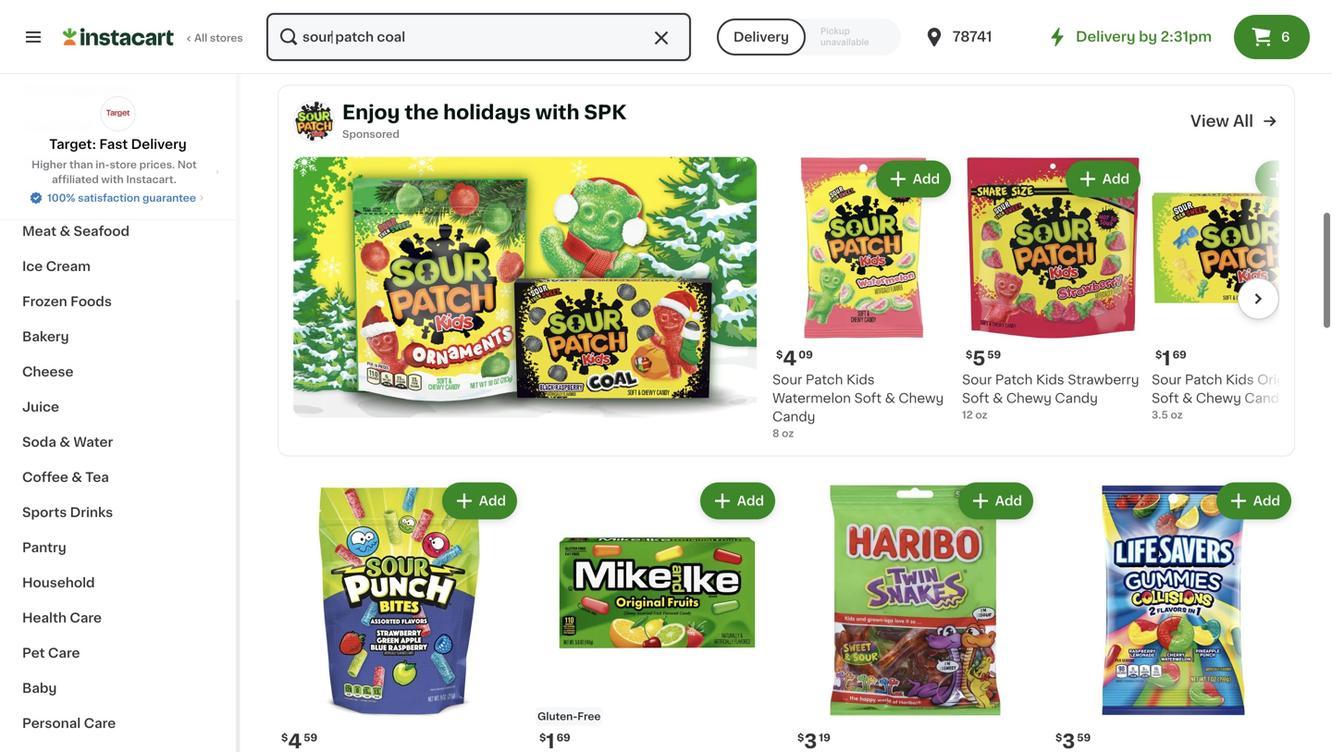 Task type: describe. For each thing, give the bounding box(es) containing it.
enjoy
[[342, 102, 400, 122]]

09
[[799, 350, 813, 360]]

sour inside sour strips candy, strawberry 3.4 oz
[[1052, 13, 1082, 26]]

add for sour patch kids watermelon soft & chewy candy 8 oz
[[913, 173, 940, 186]]

coffee & tea
[[22, 471, 109, 484]]

eggs
[[75, 155, 109, 167]]

delivery for delivery by 2:31pm
[[1076, 30, 1136, 43]]

airheads candy, rainbow berry
[[536, 13, 743, 26]]

pet
[[22, 647, 45, 660]]

satisfaction
[[78, 193, 140, 203]]

not
[[178, 160, 197, 170]]

view all
[[1191, 113, 1254, 129]]

stores
[[210, 33, 243, 43]]

gluten-free
[[538, 712, 601, 722]]

airheads
[[536, 13, 595, 26]]

ice
[[22, 260, 43, 273]]

brite
[[344, 13, 375, 26]]

fresh for fresh vegetables
[[22, 84, 59, 97]]

sports drinks link
[[11, 495, 225, 530]]

oz for sour patch kids original soft & chewy candy
[[1171, 410, 1183, 420]]

household
[[22, 576, 95, 589]]

add for $ 3 19
[[995, 495, 1022, 508]]

6 button
[[1234, 15, 1310, 59]]

59 for 4
[[304, 733, 318, 743]]

sports
[[22, 506, 67, 519]]

item carousel region
[[757, 157, 1332, 441]]

than
[[69, 160, 93, 170]]

meat & seafood
[[22, 225, 130, 238]]

skittles gummies, sour, sharing size 12 oz
[[794, 13, 1030, 42]]

soft for 5
[[962, 392, 990, 405]]

berry inside button
[[708, 13, 743, 26]]

nsored
[[363, 129, 400, 139]]

& inside sour patch kids original soft & chewy candy 3.5 oz
[[1183, 392, 1193, 405]]

7.2
[[278, 50, 292, 60]]

& inside sour patch kids strawberry soft & chewy candy 12 oz
[[993, 392, 1003, 405]]

all inside all stores link
[[194, 33, 208, 43]]

ice cream link
[[11, 249, 225, 284]]

holidays
[[443, 102, 531, 122]]

soft for 4
[[855, 392, 882, 405]]

patch for 4
[[806, 373, 843, 386]]

higher than in-store prices. not affiliated with instacart. link
[[15, 157, 221, 187]]

by
[[1139, 30, 1158, 43]]

juice
[[22, 401, 59, 414]]

add button for sour patch kids strawberry soft & chewy candy 12 oz
[[1068, 162, 1139, 196]]

chewy for 5
[[1007, 392, 1052, 405]]

4 for $ 4 09
[[783, 349, 797, 368]]

the
[[405, 102, 439, 122]]

product group containing 5
[[962, 157, 1145, 422]]

candy for 1
[[1245, 392, 1288, 405]]

trolli
[[278, 13, 308, 26]]

add for $ 4 59
[[479, 495, 506, 508]]

fast
[[99, 138, 128, 151]]

rainbow
[[648, 13, 705, 26]]

add button for sour patch kids watermelon soft & chewy candy 8 oz
[[878, 162, 949, 196]]

very
[[327, 32, 357, 45]]

guarantee
[[142, 193, 196, 203]]

personal care
[[22, 717, 116, 730]]

personal care link
[[11, 706, 225, 741]]

strawberry for kids
[[1068, 373, 1140, 386]]

fruit
[[63, 119, 93, 132]]

3 for $ 3 19
[[804, 732, 817, 751]]

$ inside $ 3 19
[[798, 733, 804, 743]]

frozen
[[22, 295, 67, 308]]

candy for 4
[[773, 410, 816, 423]]

view
[[1191, 113, 1230, 129]]

health
[[22, 612, 67, 625]]

$ inside $ 5 59
[[966, 350, 973, 360]]

3.4
[[1052, 31, 1069, 42]]

original
[[1258, 373, 1308, 386]]

care for pet care
[[48, 647, 80, 660]]

$ 3 59
[[1056, 732, 1091, 751]]

snacks & candy
[[22, 190, 132, 203]]

$ inside the $ 3 59
[[1056, 733, 1063, 743]]

instacart.
[[126, 174, 177, 185]]

bakery
[[22, 330, 69, 343]]

water
[[73, 436, 113, 449]]

health care link
[[11, 601, 225, 636]]

snacks & candy link
[[11, 179, 225, 214]]

target:
[[49, 138, 96, 151]]

$ 4 09
[[776, 349, 813, 368]]

free
[[578, 712, 601, 722]]

vegetables
[[63, 84, 138, 97]]

baby link
[[11, 671, 225, 706]]

target: fast delivery
[[49, 138, 187, 151]]

with inside the 'higher than in-store prices. not affiliated with instacart.'
[[101, 174, 124, 185]]

size
[[1004, 13, 1030, 26]]

oz for trolli sour brite crawlers gummi candy, very berry
[[295, 50, 307, 60]]

oz inside skittles gummies, sour, sharing size 12 oz
[[807, 31, 819, 42]]

3 for $ 3 59
[[1063, 732, 1075, 751]]

target: fast delivery logo image
[[100, 96, 136, 131]]

$ 1 69 inside item carousel region
[[1156, 349, 1187, 368]]

$ 4 59
[[281, 732, 318, 751]]

meat & seafood link
[[11, 214, 225, 249]]

sharing
[[951, 13, 1000, 26]]

1 vertical spatial all
[[1233, 113, 1254, 129]]

pantry link
[[11, 530, 225, 565]]

gummies,
[[846, 13, 912, 26]]

78741 button
[[923, 11, 1034, 63]]

skittles
[[794, 13, 842, 26]]

sour patch kids original soft & chewy candy 3.5 oz
[[1152, 373, 1308, 420]]

sour for 4
[[773, 373, 803, 386]]

snacks
[[22, 190, 71, 203]]

dairy & eggs
[[22, 155, 109, 167]]

patch for 5
[[996, 373, 1033, 386]]

59 for 5
[[988, 350, 1001, 360]]

trolli sour brite crawlers gummi candy, very berry 7.2 oz
[[278, 13, 486, 60]]

add button for $ 3 19
[[960, 484, 1032, 518]]

affiliated
[[52, 174, 99, 185]]

spk holiday image
[[293, 157, 757, 418]]

frozen foods link
[[11, 284, 225, 319]]

prices.
[[139, 160, 175, 170]]

4 for $ 4 59
[[288, 732, 302, 751]]

Search field
[[266, 13, 691, 61]]

oz inside sour strips candy, strawberry 3.4 oz
[[1071, 31, 1083, 42]]



Task type: vqa. For each thing, say whether or not it's contained in the screenshot.
the left $ 1 69
yes



Task type: locate. For each thing, give the bounding box(es) containing it.
cream
[[46, 260, 91, 273]]

2 horizontal spatial patch
[[1185, 373, 1223, 386]]

candy, inside button
[[599, 13, 645, 26]]

1 horizontal spatial patch
[[996, 373, 1033, 386]]

candy
[[88, 190, 132, 203], [1055, 392, 1098, 405], [1245, 392, 1288, 405], [773, 410, 816, 423]]

spo
[[342, 129, 363, 139]]

1 fresh from the top
[[22, 84, 59, 97]]

1 horizontal spatial soft
[[962, 392, 990, 405]]

soft for 1
[[1152, 392, 1179, 405]]

1 horizontal spatial 1
[[1163, 349, 1171, 368]]

0 vertical spatial fresh
[[22, 84, 59, 97]]

candy inside sour patch kids original soft & chewy candy 3.5 oz
[[1245, 392, 1288, 405]]

59 inside $ 5 59
[[988, 350, 1001, 360]]

0 horizontal spatial 3
[[804, 732, 817, 751]]

care right health
[[70, 612, 102, 625]]

0 horizontal spatial chewy
[[899, 392, 944, 405]]

2 horizontal spatial soft
[[1152, 392, 1179, 405]]

0 horizontal spatial soft
[[855, 392, 882, 405]]

1 horizontal spatial kids
[[1036, 373, 1065, 386]]

0 horizontal spatial berry
[[360, 32, 396, 45]]

higher than in-store prices. not affiliated with instacart.
[[32, 160, 197, 185]]

2 chewy from the left
[[1007, 392, 1052, 405]]

0 vertical spatial 4
[[783, 349, 797, 368]]

oz inside trolli sour brite crawlers gummi candy, very berry 7.2 oz
[[295, 50, 307, 60]]

1 patch from the left
[[806, 373, 843, 386]]

6
[[1282, 31, 1290, 43]]

2 vertical spatial care
[[84, 717, 116, 730]]

soft up 3.5
[[1152, 392, 1179, 405]]

spk image
[[293, 100, 335, 142]]

0 vertical spatial 1
[[1163, 349, 1171, 368]]

candy inside sour patch kids watermelon soft & chewy candy 8 oz
[[773, 410, 816, 423]]

12 down 5
[[962, 410, 973, 420]]

all right view
[[1233, 113, 1254, 129]]

69 down gluten-free
[[557, 733, 571, 743]]

1 vertical spatial berry
[[360, 32, 396, 45]]

1 kids from the left
[[847, 373, 875, 386]]

$ 3 19
[[798, 732, 831, 751]]

berry right rainbow
[[708, 13, 743, 26]]

69 up sour patch kids original soft & chewy candy 3.5 oz
[[1173, 350, 1187, 360]]

0 vertical spatial with
[[535, 102, 580, 122]]

0 vertical spatial 69
[[1173, 350, 1187, 360]]

100% satisfaction guarantee
[[47, 193, 196, 203]]

cheese link
[[11, 354, 225, 390]]

$ 1 69 down gluten-
[[539, 732, 571, 751]]

bakery link
[[11, 319, 225, 354]]

2 horizontal spatial candy,
[[1127, 13, 1173, 26]]

$ inside $ 4 09
[[776, 350, 783, 360]]

1 horizontal spatial chewy
[[1007, 392, 1052, 405]]

coffee & tea link
[[11, 460, 225, 495]]

0 horizontal spatial $ 1 69
[[539, 732, 571, 751]]

3 kids from the left
[[1226, 373, 1254, 386]]

gluten-
[[538, 712, 578, 722]]

3 patch from the left
[[1185, 373, 1223, 386]]

add
[[913, 173, 940, 186], [1103, 173, 1130, 186], [479, 495, 506, 508], [737, 495, 764, 508], [995, 495, 1022, 508], [1254, 495, 1281, 508]]

add inside product group
[[1103, 173, 1130, 186]]

product group
[[773, 157, 955, 441], [962, 157, 1145, 422], [1152, 157, 1332, 422], [278, 479, 521, 752], [536, 479, 779, 752], [794, 479, 1037, 752], [1052, 479, 1295, 752]]

all stores link
[[63, 11, 244, 63]]

oz inside sour patch kids watermelon soft & chewy candy 8 oz
[[782, 428, 794, 439]]

100% satisfaction guarantee button
[[29, 187, 207, 205]]

1 vertical spatial fresh
[[22, 119, 59, 132]]

oz right 7.2
[[295, 50, 307, 60]]

patch up "watermelon"
[[806, 373, 843, 386]]

oz for sour patch kids watermelon soft & chewy candy
[[782, 428, 794, 439]]

1 horizontal spatial 3
[[1063, 732, 1075, 751]]

1 vertical spatial 1
[[546, 732, 555, 751]]

chewy inside sour patch kids watermelon soft & chewy candy 8 oz
[[899, 392, 944, 405]]

1 up 3.5
[[1163, 349, 1171, 368]]

delivery button
[[717, 19, 806, 56]]

candy, inside sour strips candy, strawberry 3.4 oz
[[1127, 13, 1173, 26]]

0 vertical spatial all
[[194, 33, 208, 43]]

with up 100% satisfaction guarantee button
[[101, 174, 124, 185]]

oz down $ 5 59
[[976, 410, 988, 420]]

sour patch kids strawberry soft & chewy candy 12 oz
[[962, 373, 1140, 420]]

& inside sour patch kids watermelon soft & chewy candy 8 oz
[[885, 392, 896, 405]]

care for personal care
[[84, 717, 116, 730]]

pet care link
[[11, 636, 225, 671]]

candy, down trolli on the left top
[[278, 32, 324, 45]]

1 soft from the left
[[855, 392, 882, 405]]

fresh for fresh fruit
[[22, 119, 59, 132]]

sour,
[[915, 13, 948, 26]]

1 vertical spatial 4
[[288, 732, 302, 751]]

12 inside skittles gummies, sour, sharing size 12 oz
[[794, 31, 805, 42]]

kids for 5
[[1036, 373, 1065, 386]]

patch
[[806, 373, 843, 386], [996, 373, 1033, 386], [1185, 373, 1223, 386]]

strips
[[1085, 13, 1123, 26]]

1 vertical spatial strawberry
[[1068, 373, 1140, 386]]

delivery inside button
[[734, 31, 789, 43]]

1 horizontal spatial berry
[[708, 13, 743, 26]]

2 3 from the left
[[1063, 732, 1075, 751]]

0 vertical spatial $ 1 69
[[1156, 349, 1187, 368]]

fresh
[[22, 84, 59, 97], [22, 119, 59, 132]]

2 kids from the left
[[1036, 373, 1065, 386]]

8
[[773, 428, 780, 439]]

fresh inside "link"
[[22, 84, 59, 97]]

kids inside sour patch kids strawberry soft & chewy candy 12 oz
[[1036, 373, 1065, 386]]

sour up 3.4
[[1052, 13, 1082, 26]]

0 horizontal spatial delivery
[[131, 138, 187, 151]]

1 horizontal spatial 4
[[783, 349, 797, 368]]

kids
[[847, 373, 875, 386], [1036, 373, 1065, 386], [1226, 373, 1254, 386]]

fresh fruit
[[22, 119, 93, 132]]

dairy & eggs link
[[11, 143, 225, 179]]

soda & water link
[[11, 425, 225, 460]]

ice cream
[[22, 260, 91, 273]]

0 horizontal spatial patch
[[806, 373, 843, 386]]

sour strips candy, strawberry 3.4 oz
[[1052, 13, 1248, 42]]

patch for 1
[[1185, 373, 1223, 386]]

0 vertical spatial care
[[70, 612, 102, 625]]

fresh up dairy
[[22, 119, 59, 132]]

$ 1 69 up 3.5
[[1156, 349, 1187, 368]]

candy, left rainbow
[[599, 13, 645, 26]]

chewy for 4
[[899, 392, 944, 405]]

with left the spk
[[535, 102, 580, 122]]

soft inside sour patch kids strawberry soft & chewy candy 12 oz
[[962, 392, 990, 405]]

5
[[973, 349, 986, 368]]

care right the pet
[[48, 647, 80, 660]]

strawberry inside sour patch kids strawberry soft & chewy candy 12 oz
[[1068, 373, 1140, 386]]

sour inside sour patch kids watermelon soft & chewy candy 8 oz
[[773, 373, 803, 386]]

2 horizontal spatial delivery
[[1076, 30, 1136, 43]]

$
[[776, 350, 783, 360], [966, 350, 973, 360], [1156, 350, 1163, 360], [281, 733, 288, 743], [539, 733, 546, 743], [798, 733, 804, 743], [1056, 733, 1063, 743]]

household link
[[11, 565, 225, 601]]

pantry
[[22, 541, 66, 554]]

1 horizontal spatial with
[[535, 102, 580, 122]]

19
[[819, 733, 831, 743]]

100%
[[47, 193, 75, 203]]

fresh up fresh fruit
[[22, 84, 59, 97]]

59 inside the $ 3 59
[[1077, 733, 1091, 743]]

oz right 3.4
[[1071, 31, 1083, 42]]

with inside enjoy the holidays with spk spo nsored
[[535, 102, 580, 122]]

care
[[70, 612, 102, 625], [48, 647, 80, 660], [84, 717, 116, 730]]

12 down skittles
[[794, 31, 805, 42]]

watermelon
[[773, 392, 851, 405]]

1 horizontal spatial delivery
[[734, 31, 789, 43]]

add button for $ 1 69
[[702, 484, 774, 518]]

chewy inside sour patch kids strawberry soft & chewy candy 12 oz
[[1007, 392, 1052, 405]]

instacart logo image
[[63, 26, 174, 48]]

None search field
[[265, 11, 693, 63]]

health care
[[22, 612, 102, 625]]

3 soft from the left
[[1152, 392, 1179, 405]]

sour for 1
[[1152, 373, 1182, 386]]

$ inside $ 4 59
[[281, 733, 288, 743]]

seafood
[[74, 225, 130, 238]]

2 horizontal spatial kids
[[1226, 373, 1254, 386]]

add button for $ 4 59
[[444, 484, 515, 518]]

oz right 3.5
[[1171, 410, 1183, 420]]

0 horizontal spatial with
[[101, 174, 124, 185]]

frozen foods
[[22, 295, 112, 308]]

soft inside sour patch kids original soft & chewy candy 3.5 oz
[[1152, 392, 1179, 405]]

2 fresh from the top
[[22, 119, 59, 132]]

oz down skittles
[[807, 31, 819, 42]]

2 patch from the left
[[996, 373, 1033, 386]]

1 vertical spatial care
[[48, 647, 80, 660]]

kids for 4
[[847, 373, 875, 386]]

patch inside sour patch kids watermelon soft & chewy candy 8 oz
[[806, 373, 843, 386]]

kids inside sour patch kids original soft & chewy candy 3.5 oz
[[1226, 373, 1254, 386]]

1 horizontal spatial all
[[1233, 113, 1254, 129]]

chewy for 1
[[1196, 392, 1242, 405]]

all left stores
[[194, 33, 208, 43]]

crawlers
[[379, 13, 436, 26]]

sports drinks
[[22, 506, 113, 519]]

59 for 3
[[1077, 733, 1091, 743]]

baby
[[22, 682, 57, 695]]

78741
[[953, 30, 992, 43]]

meat
[[22, 225, 56, 238]]

kids for 1
[[1226, 373, 1254, 386]]

2 soft from the left
[[962, 392, 990, 405]]

oz inside sour patch kids original soft & chewy candy 3.5 oz
[[1171, 410, 1183, 420]]

1 horizontal spatial $ 1 69
[[1156, 349, 1187, 368]]

service type group
[[717, 19, 901, 56]]

add button
[[878, 162, 949, 196], [1068, 162, 1139, 196], [444, 484, 515, 518], [702, 484, 774, 518], [960, 484, 1032, 518], [1218, 484, 1290, 518]]

add for $ 1 69
[[737, 495, 764, 508]]

candy, up by
[[1127, 13, 1173, 26]]

0 horizontal spatial 4
[[288, 732, 302, 751]]

chewy inside sour patch kids original soft & chewy candy 3.5 oz
[[1196, 392, 1242, 405]]

strawberry
[[1176, 13, 1248, 26], [1068, 373, 1140, 386]]

0 horizontal spatial 1
[[546, 732, 555, 751]]

patch inside sour patch kids original soft & chewy candy 3.5 oz
[[1185, 373, 1223, 386]]

12 inside sour patch kids strawberry soft & chewy candy 12 oz
[[962, 410, 973, 420]]

2:31pm
[[1161, 30, 1212, 43]]

sour patch kids watermelon soft & chewy candy 8 oz
[[773, 373, 944, 439]]

sour up very
[[311, 13, 341, 26]]

soft right "watermelon"
[[855, 392, 882, 405]]

2 horizontal spatial chewy
[[1196, 392, 1242, 405]]

kids inside sour patch kids watermelon soft & chewy candy 8 oz
[[847, 373, 875, 386]]

juice link
[[11, 390, 225, 425]]

59 inside $ 4 59
[[304, 733, 318, 743]]

oz right 8
[[782, 428, 794, 439]]

69 inside item carousel region
[[1173, 350, 1187, 360]]

oz for sour patch kids strawberry soft & chewy candy
[[976, 410, 988, 420]]

1
[[1163, 349, 1171, 368], [546, 732, 555, 751]]

0 horizontal spatial 59
[[304, 733, 318, 743]]

0 horizontal spatial all
[[194, 33, 208, 43]]

add for sour patch kids strawberry soft & chewy candy 12 oz
[[1103, 173, 1130, 186]]

0 vertical spatial strawberry
[[1176, 13, 1248, 26]]

sour up 3.5
[[1152, 373, 1182, 386]]

patch down $ 5 59
[[996, 373, 1033, 386]]

0 horizontal spatial kids
[[847, 373, 875, 386]]

fresh vegetables link
[[11, 73, 225, 108]]

0 vertical spatial 12
[[794, 31, 805, 42]]

1 3 from the left
[[804, 732, 817, 751]]

1 vertical spatial 69
[[557, 733, 571, 743]]

care for health care
[[70, 612, 102, 625]]

1 chewy from the left
[[899, 392, 944, 405]]

1 horizontal spatial 69
[[1173, 350, 1187, 360]]

candy for 5
[[1055, 392, 1098, 405]]

strawberry inside sour strips candy, strawberry 3.4 oz
[[1176, 13, 1248, 26]]

1 down gluten-
[[546, 732, 555, 751]]

0 horizontal spatial 69
[[557, 733, 571, 743]]

candy, inside trolli sour brite crawlers gummi candy, very berry 7.2 oz
[[278, 32, 324, 45]]

store
[[110, 160, 137, 170]]

airheads candy, rainbow berry button
[[536, 0, 779, 44]]

4 inside item carousel region
[[783, 349, 797, 368]]

patch inside sour patch kids strawberry soft & chewy candy 12 oz
[[996, 373, 1033, 386]]

1 vertical spatial 12
[[962, 410, 973, 420]]

add button for $ 3 59
[[1218, 484, 1290, 518]]

1 horizontal spatial 59
[[988, 350, 1001, 360]]

soft inside sour patch kids watermelon soft & chewy candy 8 oz
[[855, 392, 882, 405]]

0 vertical spatial berry
[[708, 13, 743, 26]]

0 horizontal spatial strawberry
[[1068, 373, 1140, 386]]

1 horizontal spatial 12
[[962, 410, 973, 420]]

tea
[[85, 471, 109, 484]]

oz inside sour patch kids strawberry soft & chewy candy 12 oz
[[976, 410, 988, 420]]

drinks
[[70, 506, 113, 519]]

in-
[[96, 160, 110, 170]]

sour inside trolli sour brite crawlers gummi candy, very berry 7.2 oz
[[311, 13, 341, 26]]

1 horizontal spatial candy,
[[599, 13, 645, 26]]

3.5
[[1152, 410, 1169, 420]]

1 horizontal spatial strawberry
[[1176, 13, 1248, 26]]

patch left original
[[1185, 373, 1223, 386]]

0 horizontal spatial 12
[[794, 31, 805, 42]]

4
[[783, 349, 797, 368], [288, 732, 302, 751]]

sour down 5
[[962, 373, 992, 386]]

enjoy the holidays with spk spo nsored
[[342, 102, 627, 139]]

1 inside item carousel region
[[1163, 349, 1171, 368]]

fresh fruit link
[[11, 108, 225, 143]]

soft down 5
[[962, 392, 990, 405]]

12
[[794, 31, 805, 42], [962, 410, 973, 420]]

sour for 5
[[962, 373, 992, 386]]

sour down $ 4 09
[[773, 373, 803, 386]]

3 chewy from the left
[[1196, 392, 1242, 405]]

strawberry for candy,
[[1176, 13, 1248, 26]]

target: fast delivery link
[[49, 96, 187, 154]]

care down baby "link"
[[84, 717, 116, 730]]

candy inside sour patch kids strawberry soft & chewy candy 12 oz
[[1055, 392, 1098, 405]]

2 horizontal spatial 59
[[1077, 733, 1091, 743]]

0 horizontal spatial candy,
[[278, 32, 324, 45]]

berry down the brite
[[360, 32, 396, 45]]

pet care
[[22, 647, 80, 660]]

add for $ 3 59
[[1254, 495, 1281, 508]]

soda & water
[[22, 436, 113, 449]]

delivery for delivery
[[734, 31, 789, 43]]

1 vertical spatial $ 1 69
[[539, 732, 571, 751]]

sour inside sour patch kids original soft & chewy candy 3.5 oz
[[1152, 373, 1182, 386]]

cheese
[[22, 366, 73, 378]]

berry inside trolli sour brite crawlers gummi candy, very berry 7.2 oz
[[360, 32, 396, 45]]

1 vertical spatial with
[[101, 174, 124, 185]]

69
[[1173, 350, 1187, 360], [557, 733, 571, 743]]

sour inside sour patch kids strawberry soft & chewy candy 12 oz
[[962, 373, 992, 386]]



